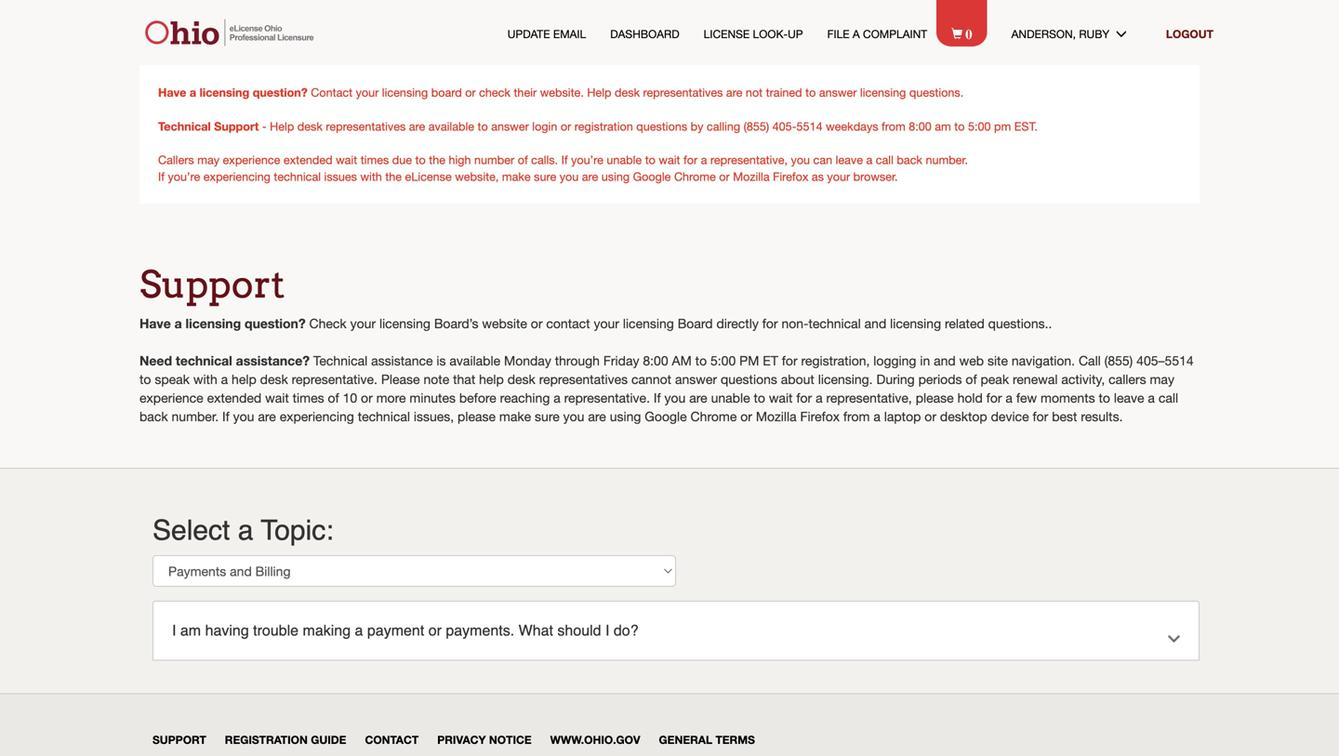 Task type: vqa. For each thing, say whether or not it's contained in the screenshot.
Privacy Notice
yes



Task type: describe. For each thing, give the bounding box(es) containing it.
to down need
[[140, 372, 151, 387]]

licensing up weekdays
[[861, 86, 907, 99]]

contact link
[[365, 734, 419, 747]]

405–5514
[[1137, 353, 1194, 368]]

or inside 'callers may experience extended wait times due to the high number of calls. if you're unable to wait for a representative, you can leave a call back number. if you're experiencing technical issues with the elicense website, make sure you are using google chrome or mozilla firefox as your browser.'
[[720, 170, 730, 183]]

menu down image
[[1117, 28, 1143, 39]]

unable inside 'callers may experience extended wait times due to the high number of calls. if you're unable to wait for a representative, you can leave a call back number. if you're experiencing technical issues with the elicense website, make sure you are using google chrome or mozilla firefox as your browser.'
[[607, 153, 642, 167]]

0 vertical spatial the
[[429, 153, 446, 167]]

question? for contact
[[253, 85, 308, 99]]

technical for support
[[158, 119, 211, 133]]

by
[[691, 120, 704, 133]]

questions.
[[910, 86, 964, 99]]

weekdays
[[826, 120, 879, 133]]

calls.
[[531, 153, 558, 167]]

(855) inside the technical assistance is available monday through friday 8:00 am to 5:00 pm et for registration, logging in and web site navigation. call (855) 405–5514 to speak with a help desk representative. please note that help desk representatives cannot answer questions about licensing. during periods of peak renewal activity, callers may experience extended wait times of 10 or more minutes before reaching a representative. if you are unable to wait for a representative, please hold for a few moments to leave a call back number. if you are experiencing technical issues, please make sure you are using google chrome or mozilla firefox from a laptop or desktop device for best results.
[[1105, 353, 1134, 368]]

using inside the technical assistance is available monday through friday 8:00 am to 5:00 pm et for registration, logging in and web site navigation. call (855) 405–5514 to speak with a help desk representative. please note that help desk representatives cannot answer questions about licensing. during periods of peak renewal activity, callers may experience extended wait times of 10 or more minutes before reaching a representative. if you are unable to wait for a representative, please hold for a few moments to leave a call back number. if you are experiencing technical issues, please make sure you are using google chrome or mozilla firefox from a laptop or desktop device for best results.
[[610, 409, 642, 424]]

technical inside the technical assistance is available monday through friday 8:00 am to 5:00 pm et for registration, logging in and web site navigation. call (855) 405–5514 to speak with a help desk representative. please note that help desk representatives cannot answer questions about licensing. during periods of peak renewal activity, callers may experience extended wait times of 10 or more minutes before reaching a representative. if you are unable to wait for a representative, please hold for a few moments to leave a call back number. if you are experiencing technical issues, please make sure you are using google chrome or mozilla firefox from a laptop or desktop device for best results.
[[358, 409, 410, 424]]

firefox inside the technical assistance is available monday through friday 8:00 am to 5:00 pm et for registration, logging in and web site navigation. call (855) 405–5514 to speak with a help desk representative. please note that help desk representatives cannot answer questions about licensing. during periods of peak renewal activity, callers may experience extended wait times of 10 or more minutes before reaching a representative. if you are unable to wait for a representative, please hold for a few moments to leave a call back number. if you are experiencing technical issues, please make sure you are using google chrome or mozilla firefox from a laptop or desktop device for best results.
[[801, 409, 840, 424]]

licensing.
[[819, 372, 873, 387]]

from inside technical support - help desk representatives are available to answer login or registration questions by calling (855) 405-5514 weekdays from 8:00 am to 5:00 pm est.
[[882, 120, 906, 133]]

high
[[449, 153, 471, 167]]

i am having trouble making a payment or payments. what should i do?
[[172, 622, 639, 639]]

ruby
[[1080, 27, 1110, 40]]

desktop
[[941, 409, 988, 424]]

desk down assistance?
[[260, 372, 288, 387]]

0 link
[[952, 24, 988, 42]]

5:00 inside technical support - help desk representatives are available to answer login or registration questions by calling (855) 405-5514 weekdays from 8:00 am to 5:00 pm est.
[[969, 120, 991, 133]]

a left "laptop"
[[874, 409, 881, 424]]

assistance
[[371, 353, 433, 368]]

trained
[[766, 86, 803, 99]]

registration,
[[802, 353, 870, 368]]

your right contact
[[594, 316, 620, 331]]

can
[[814, 153, 833, 167]]

technical inside 'callers may experience extended wait times due to the high number of calls. if you're unable to wait for a representative, you can leave a call back number. if you're experiencing technical issues with the elicense website, make sure you are using google chrome or mozilla firefox as your browser.'
[[274, 170, 321, 183]]

their
[[514, 86, 537, 99]]

1 vertical spatial please
[[458, 409, 496, 424]]

available inside the technical assistance is available monday through friday 8:00 am to 5:00 pm et for registration, logging in and web site navigation. call (855) 405–5514 to speak with a help desk representative. please note that help desk representatives cannot answer questions about licensing. during periods of peak renewal activity, callers may experience extended wait times of 10 or more minutes before reaching a representative. if you are unable to wait for a representative, please hold for a few moments to leave a call back number. if you are experiencing technical issues, please make sure you are using google chrome or mozilla firefox from a laptop or desktop device for best results.
[[450, 353, 501, 368]]

have for have a licensing question? contact your licensing board or check their website. help desk representatives are not trained to answer licensing questions.
[[158, 85, 186, 99]]

representative, inside the technical assistance is available monday through friday 8:00 am to 5:00 pm et for registration, logging in and web site navigation. call (855) 405–5514 to speak with a help desk representative. please note that help desk representatives cannot answer questions about licensing. during periods of peak renewal activity, callers may experience extended wait times of 10 or more minutes before reaching a representative. if you are unable to wait for a representative, please hold for a few moments to leave a call back number. if you are experiencing technical issues, please make sure you are using google chrome or mozilla firefox from a laptop or desktop device for best results.
[[827, 390, 913, 406]]

browser.
[[854, 170, 898, 183]]

file
[[828, 27, 850, 40]]

licensing down the elicense ohio professional licensure image
[[200, 85, 250, 99]]

with inside the technical assistance is available monday through friday 8:00 am to 5:00 pm et for registration, logging in and web site navigation. call (855) 405–5514 to speak with a help desk representative. please note that help desk representatives cannot answer questions about licensing. during periods of peak renewal activity, callers may experience extended wait times of 10 or more minutes before reaching a representative. if you are unable to wait for a representative, please hold for a few moments to leave a call back number. if you are experiencing technical issues, please make sure you are using google chrome or mozilla firefox from a laptop or desktop device for best results.
[[193, 372, 218, 387]]

notice
[[489, 734, 532, 747]]

1 i from the left
[[172, 622, 176, 639]]

about
[[781, 372, 815, 387]]

of inside 'callers may experience extended wait times due to the high number of calls. if you're unable to wait for a representative, you can leave a call back number. if you're experiencing technical issues with the elicense website, make sure you are using google chrome or mozilla firefox as your browser.'
[[518, 153, 528, 167]]

that
[[453, 372, 476, 387]]

general
[[659, 734, 713, 747]]

are down am
[[690, 390, 708, 406]]

www.ohio.gov link
[[551, 734, 641, 747]]

monday
[[504, 353, 552, 368]]

board
[[678, 316, 713, 331]]

experience inside the technical assistance is available monday through friday 8:00 am to 5:00 pm et for registration, logging in and web site navigation. call (855) 405–5514 to speak with a help desk representative. please note that help desk representatives cannot answer questions about licensing. during periods of peak renewal activity, callers may experience extended wait times of 10 or more minutes before reaching a representative. if you are unable to wait for a representative, please hold for a few moments to leave a call back number. if you are experiencing technical issues, please make sure you are using google chrome or mozilla firefox from a laptop or desktop device for best results.
[[140, 390, 204, 406]]

wait down assistance?
[[265, 390, 289, 406]]

if right calls.
[[562, 153, 568, 167]]

8:00 inside technical support - help desk representatives are available to answer login or registration questions by calling (855) 405-5514 weekdays from 8:00 am to 5:00 pm est.
[[909, 120, 932, 133]]

trouble
[[253, 622, 299, 639]]

www.ohio.gov
[[551, 734, 641, 747]]

1 horizontal spatial contact
[[365, 734, 419, 747]]

need
[[140, 353, 172, 368]]

1 vertical spatial the
[[386, 170, 402, 183]]

licensing left board
[[382, 86, 428, 99]]

web
[[960, 353, 985, 368]]

licensing up the 'assistance'
[[380, 316, 431, 331]]

related
[[945, 316, 985, 331]]

general terms
[[659, 734, 755, 747]]

you down technical support - help desk representatives are available to answer login or registration questions by calling (855) 405-5514 weekdays from 8:00 am to 5:00 pm est.
[[560, 170, 579, 183]]

periods
[[919, 372, 963, 387]]

best
[[1053, 409, 1078, 424]]

device
[[992, 409, 1030, 424]]

1 help from the left
[[232, 372, 257, 387]]

and inside the technical assistance is available monday through friday 8:00 am to 5:00 pm et for registration, logging in and web site navigation. call (855) 405–5514 to speak with a help desk representative. please note that help desk representatives cannot answer questions about licensing. during periods of peak renewal activity, callers may experience extended wait times of 10 or more minutes before reaching a representative. if you are unable to wait for a representative, please hold for a few moments to leave a call back number. if you are experiencing technical issues, please make sure you are using google chrome or mozilla firefox from a laptop or desktop device for best results.
[[934, 353, 956, 368]]

sure inside the technical assistance is available monday through friday 8:00 am to 5:00 pm et for registration, logging in and web site navigation. call (855) 405–5514 to speak with a help desk representative. please note that help desk representatives cannot answer questions about licensing. during periods of peak renewal activity, callers may experience extended wait times of 10 or more minutes before reaching a representative. if you are unable to wait for a representative, please hold for a few moments to leave a call back number. if you are experiencing technical issues, please make sure you are using google chrome or mozilla firefox from a laptop or desktop device for best results.
[[535, 409, 560, 424]]

to down pm
[[754, 390, 766, 406]]

elicense
[[405, 170, 452, 183]]

to up number
[[478, 120, 488, 133]]

0 vertical spatial please
[[916, 390, 954, 406]]

405-
[[773, 120, 797, 133]]

1 vertical spatial you're
[[168, 170, 200, 183]]

complaint
[[864, 27, 928, 40]]

desk up reaching at bottom
[[508, 372, 536, 387]]

are inside technical support - help desk representatives are available to answer login or registration questions by calling (855) 405-5514 weekdays from 8:00 am to 5:00 pm est.
[[409, 120, 426, 133]]

make inside the technical assistance is available monday through friday 8:00 am to 5:00 pm et for registration, logging in and web site navigation. call (855) 405–5514 to speak with a help desk representative. please note that help desk representatives cannot answer questions about licensing. during periods of peak renewal activity, callers may experience extended wait times of 10 or more minutes before reaching a representative. if you are unable to wait for a representative, please hold for a few moments to leave a call back number. if you are experiencing technical issues, please make sure you are using google chrome or mozilla firefox from a laptop or desktop device for best results.
[[500, 409, 531, 424]]

a down licensing.
[[816, 390, 823, 406]]

2 vertical spatial of
[[328, 390, 339, 406]]

select a topic:
[[153, 515, 334, 547]]

to right am
[[696, 353, 707, 368]]

to inside have a licensing question? contact your licensing board or check their website. help desk representatives are not trained to answer licensing questions.
[[806, 86, 816, 99]]

a left few
[[1006, 390, 1013, 406]]

for left non-
[[763, 316, 778, 331]]

board
[[432, 86, 462, 99]]

technical assistance is available monday through friday 8:00 am to 5:00 pm et for registration, logging in and web site navigation. call (855) 405–5514 to speak with a help desk representative. please note that help desk representatives cannot answer questions about licensing. during periods of peak renewal activity, callers may experience extended wait times of 10 or more minutes before reaching a representative. if you are unable to wait for a representative, please hold for a few moments to leave a call back number. if you are experiencing technical issues, please make sure you are using google chrome or mozilla firefox from a laptop or desktop device for best results.
[[140, 353, 1194, 424]]

your inside have a licensing question? contact your licensing board or check their website. help desk representatives are not trained to answer licensing questions.
[[356, 86, 379, 99]]

during
[[877, 372, 915, 387]]

may inside 'callers may experience extended wait times due to the high number of calls. if you're unable to wait for a representative, you can leave a call back number. if you're experiencing technical issues with the elicense website, make sure you are using google chrome or mozilla firefox as your browser.'
[[197, 153, 220, 167]]

speak
[[155, 372, 190, 387]]

through
[[555, 353, 600, 368]]

desk inside technical support - help desk representatives are available to answer login or registration questions by calling (855) 405-5514 weekdays from 8:00 am to 5:00 pm est.
[[298, 120, 323, 133]]

are inside have a licensing question? contact your licensing board or check their website. help desk representatives are not trained to answer licensing questions.
[[727, 86, 743, 99]]

note
[[424, 372, 450, 387]]

logout
[[1167, 27, 1214, 40]]

a up callers
[[190, 85, 196, 99]]

privacy notice link
[[438, 734, 532, 747]]

answer inside the technical assistance is available monday through friday 8:00 am to 5:00 pm et for registration, logging in and web site navigation. call (855) 405–5514 to speak with a help desk representative. please note that help desk representatives cannot answer questions about licensing. during periods of peak renewal activity, callers may experience extended wait times of 10 or more minutes before reaching a representative. if you are unable to wait for a representative, please hold for a few moments to leave a call back number. if you are experiencing technical issues, please make sure you are using google chrome or mozilla firefox from a laptop or desktop device for best results.
[[676, 372, 717, 387]]

representatives inside have a licensing question? contact your licensing board or check their website. help desk representatives are not trained to answer licensing questions.
[[643, 86, 723, 99]]

experience inside 'callers may experience extended wait times due to the high number of calls. if you're unable to wait for a representative, you can leave a call back number. if you're experiencing technical issues with the elicense website, make sure you are using google chrome or mozilla firefox as your browser.'
[[223, 153, 280, 167]]

anderson, ruby link
[[1012, 26, 1143, 42]]

you down cannot
[[665, 390, 686, 406]]

questions..
[[989, 316, 1053, 331]]

to up results.
[[1099, 390, 1111, 406]]

call
[[1079, 353, 1102, 368]]

a down need technical assistance?
[[221, 372, 228, 387]]

wait down technical support - help desk representatives are available to answer login or registration questions by calling (855) 405-5514 weekdays from 8:00 am to 5:00 pm est.
[[659, 153, 681, 167]]

question? for check
[[245, 316, 306, 331]]

in
[[921, 353, 931, 368]]

0 vertical spatial support
[[214, 119, 259, 133]]

for down few
[[1033, 409, 1049, 424]]

for down peak in the right of the page
[[987, 390, 1003, 406]]

topic:
[[261, 515, 334, 547]]

times inside the technical assistance is available monday through friday 8:00 am to 5:00 pm et for registration, logging in and web site navigation. call (855) 405–5514 to speak with a help desk representative. please note that help desk representatives cannot answer questions about licensing. during periods of peak renewal activity, callers may experience extended wait times of 10 or more minutes before reaching a representative. if you are unable to wait for a representative, please hold for a few moments to leave a call back number. if you are experiencing technical issues, please make sure you are using google chrome or mozilla firefox from a laptop or desktop device for best results.
[[293, 390, 324, 406]]

if down cannot
[[654, 390, 661, 406]]

select
[[153, 515, 230, 547]]

am
[[672, 353, 692, 368]]

est.
[[1015, 120, 1038, 133]]

wait down about
[[769, 390, 793, 406]]

check
[[309, 316, 347, 331]]

logout link
[[1167, 27, 1214, 40]]

number. inside the technical assistance is available monday through friday 8:00 am to 5:00 pm et for registration, logging in and web site navigation. call (855) 405–5514 to speak with a help desk representative. please note that help desk representatives cannot answer questions about licensing. during periods of peak renewal activity, callers may experience extended wait times of 10 or more minutes before reaching a representative. if you are unable to wait for a representative, please hold for a few moments to leave a call back number. if you are experiencing technical issues, please make sure you are using google chrome or mozilla firefox from a laptop or desktop device for best results.
[[172, 409, 219, 424]]

are inside 'callers may experience extended wait times due to the high number of calls. if you're unable to wait for a representative, you can leave a call back number. if you're experiencing technical issues with the elicense website, make sure you are using google chrome or mozilla firefox as your browser.'
[[582, 170, 599, 183]]

1 vertical spatial am
[[180, 622, 201, 639]]

10
[[343, 390, 357, 406]]

dashboard link
[[611, 26, 680, 42]]

board's
[[434, 316, 479, 331]]

please
[[381, 372, 420, 387]]

or left contact
[[531, 316, 543, 331]]

registration
[[225, 734, 308, 747]]

do?
[[614, 622, 639, 639]]

your inside 'callers may experience extended wait times due to the high number of calls. if you're unable to wait for a representative, you can leave a call back number. if you're experiencing technical issues with the elicense website, make sure you are using google chrome or mozilla firefox as your browser.'
[[828, 170, 851, 183]]

having
[[205, 622, 249, 639]]

sure inside 'callers may experience extended wait times due to the high number of calls. if you're unable to wait for a representative, you can leave a call back number. if you're experiencing technical issues with the elicense website, make sure you are using google chrome or mozilla firefox as your browser.'
[[534, 170, 557, 183]]

a right reaching at bottom
[[554, 390, 561, 406]]

or inside technical support - help desk representatives are available to answer login or registration questions by calling (855) 405-5514 weekdays from 8:00 am to 5:00 pm est.
[[561, 120, 572, 133]]

are down assistance?
[[258, 409, 276, 424]]

registration guide link
[[225, 734, 347, 747]]

not
[[746, 86, 763, 99]]

website.
[[540, 86, 584, 99]]

or right 10
[[361, 390, 373, 406]]

site
[[988, 353, 1009, 368]]

2 horizontal spatial of
[[966, 372, 978, 387]]

license look-up
[[704, 27, 804, 40]]

anderson,
[[1012, 27, 1077, 40]]

few
[[1017, 390, 1038, 406]]

you down through
[[564, 409, 585, 424]]

privacy notice
[[438, 734, 532, 747]]

more
[[377, 390, 406, 406]]

contact inside have a licensing question? contact your licensing board or check their website. help desk representatives are not trained to answer licensing questions.
[[311, 86, 353, 99]]

you down need technical assistance?
[[233, 409, 254, 424]]

a up speak
[[175, 316, 182, 331]]

unable inside the technical assistance is available monday through friday 8:00 am to 5:00 pm et for registration, logging in and web site navigation. call (855) 405–5514 to speak with a help desk representative. please note that help desk representatives cannot answer questions about licensing. during periods of peak renewal activity, callers may experience extended wait times of 10 or more minutes before reaching a representative. if you are unable to wait for a representative, please hold for a few moments to leave a call back number. if you are experiencing technical issues, please make sure you are using google chrome or mozilla firefox from a laptop or desktop device for best results.
[[711, 390, 751, 406]]

a right file
[[853, 27, 860, 40]]

to down technical support - help desk representatives are available to answer login or registration questions by calling (855) 405-5514 weekdays from 8:00 am to 5:00 pm est.
[[646, 153, 656, 167]]

experiencing inside the technical assistance is available monday through friday 8:00 am to 5:00 pm et for registration, logging in and web site navigation. call (855) 405–5514 to speak with a help desk representative. please note that help desk representatives cannot answer questions about licensing. during periods of peak renewal activity, callers may experience extended wait times of 10 or more minutes before reaching a representative. if you are unable to wait for a representative, please hold for a few moments to leave a call back number. if you are experiencing technical issues, please make sure you are using google chrome or mozilla firefox from a laptop or desktop device for best results.
[[280, 409, 354, 424]]

your right check
[[350, 316, 376, 331]]

due
[[392, 153, 412, 167]]

activity,
[[1062, 372, 1106, 387]]

license
[[704, 27, 750, 40]]

2 i from the left
[[606, 622, 610, 639]]

google inside the technical assistance is available monday through friday 8:00 am to 5:00 pm et for registration, logging in and web site navigation. call (855) 405–5514 to speak with a help desk representative. please note that help desk representatives cannot answer questions about licensing. during periods of peak renewal activity, callers may experience extended wait times of 10 or more minutes before reaching a representative. if you are unable to wait for a representative, please hold for a few moments to leave a call back number. if you are experiencing technical issues, please make sure you are using google chrome or mozilla firefox from a laptop or desktop device for best results.
[[645, 409, 687, 424]]

renewal
[[1013, 372, 1058, 387]]

callers
[[1109, 372, 1147, 387]]

1 vertical spatial support
[[140, 262, 285, 307]]

update
[[508, 27, 550, 40]]

mozilla inside 'callers may experience extended wait times due to the high number of calls. if you're unable to wait for a representative, you can leave a call back number. if you're experiencing technical issues with the elicense website, make sure you are using google chrome or mozilla firefox as your browser.'
[[733, 170, 770, 183]]

payments.
[[446, 622, 515, 639]]

have a licensing question? contact your licensing board or check their website. help desk representatives are not trained to answer licensing questions.
[[158, 85, 964, 99]]

-
[[262, 120, 267, 133]]

logging
[[874, 353, 917, 368]]



Task type: locate. For each thing, give the bounding box(es) containing it.
help up technical support - help desk representatives are available to answer login or registration questions by calling (855) 405-5514 weekdays from 8:00 am to 5:00 pm est.
[[587, 86, 612, 99]]

are
[[727, 86, 743, 99], [409, 120, 426, 133], [582, 170, 599, 183], [690, 390, 708, 406], [258, 409, 276, 424], [588, 409, 607, 424]]

0 vertical spatial of
[[518, 153, 528, 167]]

representatives
[[643, 86, 723, 99], [326, 120, 406, 133], [539, 372, 628, 387]]

back inside 'callers may experience extended wait times due to the high number of calls. if you're unable to wait for a representative, you can leave a call back number. if you're experiencing technical issues with the elicense website, make sure you are using google chrome or mozilla firefox as your browser.'
[[897, 153, 923, 167]]

2 vertical spatial support
[[153, 734, 206, 747]]

help
[[587, 86, 612, 99], [270, 120, 294, 133]]

available down board
[[429, 120, 475, 133]]

questions left by
[[637, 120, 688, 133]]

leave right can
[[836, 153, 864, 167]]

to
[[806, 86, 816, 99], [478, 120, 488, 133], [955, 120, 965, 133], [416, 153, 426, 167], [646, 153, 656, 167], [696, 353, 707, 368], [140, 372, 151, 387], [754, 390, 766, 406], [1099, 390, 1111, 406]]

1 vertical spatial 5:00
[[711, 353, 736, 368]]

look-
[[753, 27, 788, 40]]

technical for assistance
[[313, 353, 368, 368]]

0 vertical spatial contact
[[311, 86, 353, 99]]

i
[[172, 622, 176, 639], [606, 622, 610, 639]]

1 vertical spatial question?
[[245, 316, 306, 331]]

number. inside 'callers may experience extended wait times due to the high number of calls. if you're unable to wait for a representative, you can leave a call back number. if you're experiencing technical issues with the elicense website, make sure you are using google chrome or mozilla firefox as your browser.'
[[926, 153, 969, 167]]

0 vertical spatial questions
[[637, 120, 688, 133]]

leave inside the technical assistance is available monday through friday 8:00 am to 5:00 pm et for registration, logging in and web site navigation. call (855) 405–5514 to speak with a help desk representative. please note that help desk representatives cannot answer questions about licensing. during periods of peak renewal activity, callers may experience extended wait times of 10 or more minutes before reaching a representative. if you are unable to wait for a representative, please hold for a few moments to leave a call back number. if you are experiencing technical issues, please make sure you are using google chrome or mozilla firefox from a laptop or desktop device for best results.
[[1115, 390, 1145, 406]]

call inside 'callers may experience extended wait times due to the high number of calls. if you're unable to wait for a representative, you can leave a call back number. if you're experiencing technical issues with the elicense website, make sure you are using google chrome or mozilla firefox as your browser.'
[[876, 153, 894, 167]]

1 vertical spatial chrome
[[691, 409, 737, 424]]

sure down reaching at bottom
[[535, 409, 560, 424]]

have for have a licensing question? check your licensing board's website or contact your licensing board directly for non-technical and licensing related questions..
[[140, 316, 171, 331]]

am left the having
[[180, 622, 201, 639]]

et
[[763, 353, 779, 368]]

if
[[562, 153, 568, 167], [158, 170, 165, 183], [654, 390, 661, 406], [222, 409, 230, 424]]

0 horizontal spatial experiencing
[[204, 170, 271, 183]]

question?
[[253, 85, 308, 99], [245, 316, 306, 331]]

support up need technical assistance?
[[140, 262, 285, 307]]

help inside technical support - help desk representatives are available to answer login or registration questions by calling (855) 405-5514 weekdays from 8:00 am to 5:00 pm est.
[[270, 120, 294, 133]]

0 vertical spatial mozilla
[[733, 170, 770, 183]]

sure
[[534, 170, 557, 183], [535, 409, 560, 424]]

have up callers
[[158, 85, 186, 99]]

0 vertical spatial from
[[882, 120, 906, 133]]

0 vertical spatial chrome
[[675, 170, 716, 183]]

1 vertical spatial may
[[1151, 372, 1175, 387]]

may inside the technical assistance is available monday through friday 8:00 am to 5:00 pm et for registration, logging in and web site navigation. call (855) 405–5514 to speak with a help desk representative. please note that help desk representatives cannot answer questions about licensing. during periods of peak renewal activity, callers may experience extended wait times of 10 or more minutes before reaching a representative. if you are unable to wait for a representative, please hold for a few moments to leave a call back number. if you are experiencing technical issues, please make sure you are using google chrome or mozilla firefox from a laptop or desktop device for best results.
[[1151, 372, 1175, 387]]

may
[[197, 153, 220, 167], [1151, 372, 1175, 387]]

the
[[429, 153, 446, 167], [386, 170, 402, 183]]

you're down technical support - help desk representatives are available to answer login or registration questions by calling (855) 405-5514 weekdays from 8:00 am to 5:00 pm est.
[[571, 153, 604, 167]]

experiencing inside 'callers may experience extended wait times due to the high number of calls. if you're unable to wait for a representative, you can leave a call back number. if you're experiencing technical issues with the elicense website, make sure you are using google chrome or mozilla firefox as your browser.'
[[204, 170, 271, 183]]

0 horizontal spatial answer
[[492, 120, 529, 133]]

a down 405–5514
[[1149, 390, 1156, 406]]

update email
[[508, 27, 586, 40]]

help down need technical assistance?
[[232, 372, 257, 387]]

1 vertical spatial questions
[[721, 372, 778, 387]]

callers may experience extended wait times due to the high number of calls. if you're unable to wait for a representative, you can leave a call back number. if you're experiencing technical issues with the elicense website, make sure you are using google chrome or mozilla firefox as your browser.
[[158, 153, 969, 183]]

1 horizontal spatial leave
[[1115, 390, 1145, 406]]

technical left issues
[[274, 170, 321, 183]]

0 horizontal spatial and
[[865, 316, 887, 331]]

leave inside 'callers may experience extended wait times due to the high number of calls. if you're unable to wait for a representative, you can leave a call back number. if you're experiencing technical issues with the elicense website, make sure you are using google chrome or mozilla firefox as your browser.'
[[836, 153, 864, 167]]

0 vertical spatial have
[[158, 85, 186, 99]]

0 vertical spatial representative.
[[292, 372, 378, 387]]

answer down am
[[676, 372, 717, 387]]

0 vertical spatial question?
[[253, 85, 308, 99]]

0 horizontal spatial help
[[270, 120, 294, 133]]

desk right -
[[298, 120, 323, 133]]

are up due
[[409, 120, 426, 133]]

1 horizontal spatial 8:00
[[909, 120, 932, 133]]

file a complaint link
[[828, 26, 928, 42]]

question? up -
[[253, 85, 308, 99]]

a left topic:
[[238, 515, 253, 547]]

am inside technical support - help desk representatives are available to answer login or registration questions by calling (855) 405-5514 weekdays from 8:00 am to 5:00 pm est.
[[935, 120, 952, 133]]

callers
[[158, 153, 194, 167]]

please
[[916, 390, 954, 406], [458, 409, 496, 424]]

1 vertical spatial call
[[1159, 390, 1179, 406]]

wait up issues
[[336, 153, 358, 167]]

your
[[356, 86, 379, 99], [828, 170, 851, 183], [350, 316, 376, 331], [594, 316, 620, 331]]

for right et
[[782, 353, 798, 368]]

making
[[303, 622, 351, 639]]

1 vertical spatial unable
[[711, 390, 751, 406]]

times left due
[[361, 153, 389, 167]]

should
[[558, 622, 602, 639]]

firefox inside 'callers may experience extended wait times due to the high number of calls. if you're unable to wait for a representative, you can leave a call back number. if you're experiencing technical issues with the elicense website, make sure you are using google chrome or mozilla firefox as your browser.'
[[773, 170, 809, 183]]

is
[[437, 353, 446, 368]]

1 vertical spatial from
[[844, 409, 870, 424]]

0 vertical spatial may
[[197, 153, 220, 167]]

from
[[882, 120, 906, 133], [844, 409, 870, 424]]

0 vertical spatial am
[[935, 120, 952, 133]]

may down 405–5514
[[1151, 372, 1175, 387]]

1 vertical spatial extended
[[207, 390, 262, 406]]

using down registration on the top of page
[[602, 170, 630, 183]]

email
[[554, 27, 586, 40]]

to down questions.
[[955, 120, 965, 133]]

questions inside technical support - help desk representatives are available to answer login or registration questions by calling (855) 405-5514 weekdays from 8:00 am to 5:00 pm est.
[[637, 120, 688, 133]]

0 vertical spatial call
[[876, 153, 894, 167]]

registration guide
[[225, 734, 347, 747]]

0 vertical spatial representative,
[[711, 153, 788, 167]]

from inside the technical assistance is available monday through friday 8:00 am to 5:00 pm et for registration, logging in and web site navigation. call (855) 405–5514 to speak with a help desk representative. please note that help desk representatives cannot answer questions about licensing. during periods of peak renewal activity, callers may experience extended wait times of 10 or more minutes before reaching a representative. if you are unable to wait for a representative, please hold for a few moments to leave a call back number. if you are experiencing technical issues, please make sure you are using google chrome or mozilla firefox from a laptop or desktop device for best results.
[[844, 409, 870, 424]]

results.
[[1082, 409, 1124, 424]]

experiencing down -
[[204, 170, 271, 183]]

using inside 'callers may experience extended wait times due to the high number of calls. if you're unable to wait for a representative, you can leave a call back number. if you're experiencing technical issues with the elicense website, make sure you are using google chrome or mozilla firefox as your browser.'
[[602, 170, 630, 183]]

a
[[853, 27, 860, 40], [190, 85, 196, 99], [701, 153, 708, 167], [867, 153, 873, 167], [175, 316, 182, 331], [221, 372, 228, 387], [554, 390, 561, 406], [816, 390, 823, 406], [1006, 390, 1013, 406], [1149, 390, 1156, 406], [874, 409, 881, 424], [238, 515, 253, 547], [355, 622, 363, 639]]

for
[[684, 153, 698, 167], [763, 316, 778, 331], [782, 353, 798, 368], [797, 390, 813, 406], [987, 390, 1003, 406], [1033, 409, 1049, 424]]

check
[[479, 86, 511, 99]]

0 horizontal spatial technical
[[158, 119, 211, 133]]

0 horizontal spatial help
[[232, 372, 257, 387]]

you left can
[[791, 153, 811, 167]]

for down by
[[684, 153, 698, 167]]

login
[[533, 120, 558, 133]]

1 horizontal spatial representative.
[[565, 390, 650, 406]]

support left registration in the bottom of the page
[[153, 734, 206, 747]]

are left not
[[727, 86, 743, 99]]

desk up registration on the top of page
[[615, 86, 640, 99]]

1 horizontal spatial am
[[935, 120, 952, 133]]

1 vertical spatial representative,
[[827, 390, 913, 406]]

1 horizontal spatial back
[[897, 153, 923, 167]]

1 vertical spatial sure
[[535, 409, 560, 424]]

what
[[519, 622, 554, 639]]

representatives up due
[[326, 120, 406, 133]]

have a licensing question? check your licensing board's website or contact your licensing board directly for non-technical and licensing related questions..
[[140, 316, 1053, 331]]

mozilla inside the technical assistance is available monday through friday 8:00 am to 5:00 pm et for registration, logging in and web site navigation. call (855) 405–5514 to speak with a help desk representative. please note that help desk representatives cannot answer questions about licensing. during periods of peak renewal activity, callers may experience extended wait times of 10 or more minutes before reaching a representative. if you are unable to wait for a representative, please hold for a few moments to leave a call back number. if you are experiencing technical issues, please make sure you are using google chrome or mozilla firefox from a laptop or desktop device for best results.
[[756, 409, 797, 424]]

1 vertical spatial mozilla
[[756, 409, 797, 424]]

extended inside the technical assistance is available monday through friday 8:00 am to 5:00 pm et for registration, logging in and web site navigation. call (855) 405–5514 to speak with a help desk representative. please note that help desk representatives cannot answer questions about licensing. during periods of peak renewal activity, callers may experience extended wait times of 10 or more minutes before reaching a representative. if you are unable to wait for a representative, please hold for a few moments to leave a call back number. if you are experiencing technical issues, please make sure you are using google chrome or mozilla firefox from a laptop or desktop device for best results.
[[207, 390, 262, 406]]

licensing up in
[[891, 316, 942, 331]]

0 horizontal spatial from
[[844, 409, 870, 424]]

moments
[[1041, 390, 1096, 406]]

0 horizontal spatial leave
[[836, 153, 864, 167]]

(855) inside technical support - help desk representatives are available to answer login or registration questions by calling (855) 405-5514 weekdays from 8:00 am to 5:00 pm est.
[[744, 120, 770, 133]]

to right due
[[416, 153, 426, 167]]

chrome down by
[[675, 170, 716, 183]]

extended
[[284, 153, 333, 167], [207, 390, 262, 406]]

representative. down "friday"
[[565, 390, 650, 406]]

sure down calls.
[[534, 170, 557, 183]]

of left calls.
[[518, 153, 528, 167]]

please down before
[[458, 409, 496, 424]]

peak
[[981, 372, 1010, 387]]

0 vertical spatial back
[[897, 153, 923, 167]]

times inside 'callers may experience extended wait times due to the high number of calls. if you're unable to wait for a representative, you can leave a call back number. if you're experiencing technical issues with the elicense website, make sure you are using google chrome or mozilla firefox as your browser.'
[[361, 153, 389, 167]]

with
[[361, 170, 382, 183], [193, 372, 218, 387]]

0 horizontal spatial times
[[293, 390, 324, 406]]

answer inside have a licensing question? contact your licensing board or check their website. help desk representatives are not trained to answer licensing questions.
[[820, 86, 857, 99]]

1 horizontal spatial representatives
[[539, 372, 628, 387]]

1 vertical spatial times
[[293, 390, 324, 406]]

technical
[[158, 119, 211, 133], [313, 353, 368, 368]]

answer inside technical support - help desk representatives are available to answer login or registration questions by calling (855) 405-5514 weekdays from 8:00 am to 5:00 pm est.
[[492, 120, 529, 133]]

0 horizontal spatial representative,
[[711, 153, 788, 167]]

technical down "more"
[[358, 409, 410, 424]]

or right "laptop"
[[925, 409, 937, 424]]

0 horizontal spatial extended
[[207, 390, 262, 406]]

1 horizontal spatial experiencing
[[280, 409, 354, 424]]

1 horizontal spatial with
[[361, 170, 382, 183]]

the down due
[[386, 170, 402, 183]]

1 horizontal spatial (855)
[[1105, 353, 1134, 368]]

0 horizontal spatial please
[[458, 409, 496, 424]]

chrome
[[675, 170, 716, 183], [691, 409, 737, 424]]

up
[[788, 27, 804, 40]]

a down by
[[701, 153, 708, 167]]

1 vertical spatial help
[[270, 120, 294, 133]]

extended inside 'callers may experience extended wait times due to the high number of calls. if you're unable to wait for a representative, you can leave a call back number. if you're experiencing technical issues with the elicense website, make sure you are using google chrome or mozilla firefox as your browser.'
[[284, 153, 333, 167]]

available inside technical support - help desk representatives are available to answer login or registration questions by calling (855) 405-5514 weekdays from 8:00 am to 5:00 pm est.
[[429, 120, 475, 133]]

number. down speak
[[172, 409, 219, 424]]

answer up weekdays
[[820, 86, 857, 99]]

using down cannot
[[610, 409, 642, 424]]

0 vertical spatial extended
[[284, 153, 333, 167]]

guide
[[311, 734, 347, 747]]

0 horizontal spatial i
[[172, 622, 176, 639]]

you
[[791, 153, 811, 167], [560, 170, 579, 183], [665, 390, 686, 406], [233, 409, 254, 424], [564, 409, 585, 424]]

chrome inside the technical assistance is available monday through friday 8:00 am to 5:00 pm et for registration, logging in and web site navigation. call (855) 405–5514 to speak with a help desk representative. please note that help desk representatives cannot answer questions about licensing. during periods of peak renewal activity, callers may experience extended wait times of 10 or more minutes before reaching a representative. if you are unable to wait for a representative, please hold for a few moments to leave a call back number. if you are experiencing technical issues, please make sure you are using google chrome or mozilla firefox from a laptop or desktop device for best results.
[[691, 409, 737, 424]]

are down through
[[588, 409, 607, 424]]

0 vertical spatial 8:00
[[909, 120, 932, 133]]

representatives down through
[[539, 372, 628, 387]]

extended down need technical assistance?
[[207, 390, 262, 406]]

representative, down licensing.
[[827, 390, 913, 406]]

help inside have a licensing question? contact your licensing board or check their website. help desk representatives are not trained to answer licensing questions.
[[587, 86, 612, 99]]

0 vertical spatial experience
[[223, 153, 280, 167]]

technical up registration,
[[809, 316, 861, 331]]

1 horizontal spatial answer
[[676, 372, 717, 387]]

with inside 'callers may experience extended wait times due to the high number of calls. if you're unable to wait for a representative, you can leave a call back number. if you're experiencing technical issues with the elicense website, make sure you are using google chrome or mozilla firefox as your browser.'
[[361, 170, 382, 183]]

help
[[232, 372, 257, 387], [479, 372, 504, 387]]

update email link
[[508, 26, 586, 42]]

i left do?
[[606, 622, 610, 639]]

desk inside have a licensing question? contact your licensing board or check their website. help desk representatives are not trained to answer licensing questions.
[[615, 86, 640, 99]]

call inside the technical assistance is available monday through friday 8:00 am to 5:00 pm et for registration, logging in and web site navigation. call (855) 405–5514 to speak with a help desk representative. please note that help desk representatives cannot answer questions about licensing. during periods of peak renewal activity, callers may experience extended wait times of 10 or more minutes before reaching a representative. if you are unable to wait for a representative, please hold for a few moments to leave a call back number. if you are experiencing technical issues, please make sure you are using google chrome or mozilla firefox from a laptop or desktop device for best results.
[[1159, 390, 1179, 406]]

0 vertical spatial 5:00
[[969, 120, 991, 133]]

0 vertical spatial available
[[429, 120, 475, 133]]

licensing up "friday"
[[623, 316, 674, 331]]

with right issues
[[361, 170, 382, 183]]

0 horizontal spatial 8:00
[[643, 353, 669, 368]]

technical inside the technical assistance is available monday through friday 8:00 am to 5:00 pm et for registration, logging in and web site navigation. call (855) 405–5514 to speak with a help desk representative. please note that help desk representatives cannot answer questions about licensing. during periods of peak renewal activity, callers may experience extended wait times of 10 or more minutes before reaching a representative. if you are unable to wait for a representative, please hold for a few moments to leave a call back number. if you are experiencing technical issues, please make sure you are using google chrome or mozilla firefox from a laptop or desktop device for best results.
[[313, 353, 368, 368]]

for inside 'callers may experience extended wait times due to the high number of calls. if you're unable to wait for a representative, you can leave a call back number. if you're experiencing technical issues with the elicense website, make sure you are using google chrome or mozilla firefox as your browser.'
[[684, 153, 698, 167]]

hold
[[958, 390, 983, 406]]

a right making
[[355, 622, 363, 639]]

elicense ohio professional licensure image
[[139, 19, 325, 47]]

1 vertical spatial and
[[934, 353, 956, 368]]

laptop
[[885, 409, 922, 424]]

1 vertical spatial answer
[[492, 120, 529, 133]]

representative. up 10
[[292, 372, 378, 387]]

technical up speak
[[176, 353, 232, 368]]

number. down questions.
[[926, 153, 969, 167]]

5:00
[[969, 120, 991, 133], [711, 353, 736, 368]]

wait
[[336, 153, 358, 167], [659, 153, 681, 167], [265, 390, 289, 406], [769, 390, 793, 406]]

1 horizontal spatial may
[[1151, 372, 1175, 387]]

if down callers
[[158, 170, 165, 183]]

(855)
[[744, 120, 770, 133], [1105, 353, 1134, 368]]

back inside the technical assistance is available monday through friday 8:00 am to 5:00 pm et for registration, logging in and web site navigation. call (855) 405–5514 to speak with a help desk representative. please note that help desk representatives cannot answer questions about licensing. during periods of peak renewal activity, callers may experience extended wait times of 10 or more minutes before reaching a representative. if you are unable to wait for a representative, please hold for a few moments to leave a call back number. if you are experiencing technical issues, please make sure you are using google chrome or mozilla firefox from a laptop or desktop device for best results.
[[140, 409, 168, 424]]

leave down callers at the right of the page
[[1115, 390, 1145, 406]]

0 horizontal spatial you're
[[168, 170, 200, 183]]

number
[[475, 153, 515, 167]]

8:00 inside the technical assistance is available monday through friday 8:00 am to 5:00 pm et for registration, logging in and web site navigation. call (855) 405–5514 to speak with a help desk representative. please note that help desk representatives cannot answer questions about licensing. during periods of peak renewal activity, callers may experience extended wait times of 10 or more minutes before reaching a representative. if you are unable to wait for a representative, please hold for a few moments to leave a call back number. if you are experiencing technical issues, please make sure you are using google chrome or mozilla firefox from a laptop or desktop device for best results.
[[643, 353, 669, 368]]

or inside have a licensing question? contact your licensing board or check their website. help desk representatives are not trained to answer licensing questions.
[[465, 86, 476, 99]]

1 horizontal spatial and
[[934, 353, 956, 368]]

representatives inside the technical assistance is available monday through friday 8:00 am to 5:00 pm et for registration, logging in and web site navigation. call (855) 405–5514 to speak with a help desk representative. please note that help desk representatives cannot answer questions about licensing. during periods of peak renewal activity, callers may experience extended wait times of 10 or more minutes before reaching a representative. if you are unable to wait for a representative, please hold for a few moments to leave a call back number. if you are experiencing technical issues, please make sure you are using google chrome or mozilla firefox from a laptop or desktop device for best results.
[[539, 372, 628, 387]]

experience down speak
[[140, 390, 204, 406]]

am
[[935, 120, 952, 133], [180, 622, 201, 639]]

1 horizontal spatial please
[[916, 390, 954, 406]]

5:00 inside the technical assistance is available monday through friday 8:00 am to 5:00 pm et for registration, logging in and web site navigation. call (855) 405–5514 to speak with a help desk representative. please note that help desk representatives cannot answer questions about licensing. during periods of peak renewal activity, callers may experience extended wait times of 10 or more minutes before reaching a representative. if you are unable to wait for a representative, please hold for a few moments to leave a call back number. if you are experiencing technical issues, please make sure you are using google chrome or mozilla firefox from a laptop or desktop device for best results.
[[711, 353, 736, 368]]

reaching
[[500, 390, 550, 406]]

you're
[[571, 153, 604, 167], [168, 170, 200, 183]]

file a complaint
[[828, 27, 928, 40]]

for down about
[[797, 390, 813, 406]]

0 vertical spatial help
[[587, 86, 612, 99]]

or down pm
[[741, 409, 753, 424]]

1 horizontal spatial the
[[429, 153, 446, 167]]

terms
[[716, 734, 755, 747]]

0 horizontal spatial representatives
[[326, 120, 406, 133]]

2 horizontal spatial answer
[[820, 86, 857, 99]]

leave
[[836, 153, 864, 167], [1115, 390, 1145, 406]]

1 vertical spatial (855)
[[1105, 353, 1134, 368]]

1 vertical spatial representative.
[[565, 390, 650, 406]]

1 horizontal spatial 5:00
[[969, 120, 991, 133]]

answer
[[820, 86, 857, 99], [492, 120, 529, 133], [676, 372, 717, 387]]

unable down registration on the top of page
[[607, 153, 642, 167]]

back up browser.
[[897, 153, 923, 167]]

representative, inside 'callers may experience extended wait times due to the high number of calls. if you're unable to wait for a representative, you can leave a call back number. if you're experiencing technical issues with the elicense website, make sure you are using google chrome or mozilla firefox as your browser.'
[[711, 153, 788, 167]]

make inside 'callers may experience extended wait times due to the high number of calls. if you're unable to wait for a representative, you can leave a call back number. if you're experiencing technical issues with the elicense website, make sure you are using google chrome or mozilla firefox as your browser.'
[[502, 170, 531, 183]]

1 horizontal spatial you're
[[571, 153, 604, 167]]

issues
[[324, 170, 357, 183]]

directly
[[717, 316, 759, 331]]

calling
[[707, 120, 741, 133]]

questions inside the technical assistance is available monday through friday 8:00 am to 5:00 pm et for registration, logging in and web site navigation. call (855) 405–5514 to speak with a help desk representative. please note that help desk representatives cannot answer questions about licensing. during periods of peak renewal activity, callers may experience extended wait times of 10 or more minutes before reaching a representative. if you are unable to wait for a representative, please hold for a few moments to leave a call back number. if you are experiencing technical issues, please make sure you are using google chrome or mozilla firefox from a laptop or desktop device for best results.
[[721, 372, 778, 387]]

1 vertical spatial leave
[[1115, 390, 1145, 406]]

technical up 10
[[313, 353, 368, 368]]

1 horizontal spatial technical
[[313, 353, 368, 368]]

of down web
[[966, 372, 978, 387]]

0 vertical spatial answer
[[820, 86, 857, 99]]

1 horizontal spatial i
[[606, 622, 610, 639]]

payment
[[367, 622, 425, 639]]

0 horizontal spatial with
[[193, 372, 218, 387]]

support
[[214, 119, 259, 133], [140, 262, 285, 307], [153, 734, 206, 747]]

back down speak
[[140, 409, 168, 424]]

1 vertical spatial representatives
[[326, 120, 406, 133]]

firefox down about
[[801, 409, 840, 424]]

1 vertical spatial make
[[500, 409, 531, 424]]

chrome inside 'callers may experience extended wait times due to the high number of calls. if you're unable to wait for a representative, you can leave a call back number. if you're experiencing technical issues with the elicense website, make sure you are using google chrome or mozilla firefox as your browser.'
[[675, 170, 716, 183]]

to right trained
[[806, 86, 816, 99]]

licensing up need technical assistance?
[[186, 316, 241, 331]]

please down the periods at the right of page
[[916, 390, 954, 406]]

website,
[[455, 170, 499, 183]]

1 horizontal spatial questions
[[721, 372, 778, 387]]

0 vertical spatial times
[[361, 153, 389, 167]]

1 vertical spatial have
[[140, 316, 171, 331]]

google down cannot
[[645, 409, 687, 424]]

or down calling
[[720, 170, 730, 183]]

your right the as
[[828, 170, 851, 183]]

1 horizontal spatial representative,
[[827, 390, 913, 406]]

website
[[482, 316, 528, 331]]

contact
[[547, 316, 590, 331]]

0 horizontal spatial am
[[180, 622, 201, 639]]

call up browser.
[[876, 153, 894, 167]]

if down need technical assistance?
[[222, 409, 230, 424]]

pm
[[740, 353, 760, 368]]

representatives inside technical support - help desk representatives are available to answer login or registration questions by calling (855) 405-5514 weekdays from 8:00 am to 5:00 pm est.
[[326, 120, 406, 133]]

dashboard
[[611, 27, 680, 40]]

0 vertical spatial experiencing
[[204, 170, 271, 183]]

help right -
[[270, 120, 294, 133]]

2 vertical spatial representatives
[[539, 372, 628, 387]]

or
[[465, 86, 476, 99], [561, 120, 572, 133], [720, 170, 730, 183], [531, 316, 543, 331], [361, 390, 373, 406], [741, 409, 753, 424], [925, 409, 937, 424], [429, 622, 442, 639]]

pm
[[995, 120, 1012, 133]]

have up need
[[140, 316, 171, 331]]

licensing
[[200, 85, 250, 99], [382, 86, 428, 99], [861, 86, 907, 99], [186, 316, 241, 331], [380, 316, 431, 331], [623, 316, 674, 331], [891, 316, 942, 331]]

8:00
[[909, 120, 932, 133], [643, 353, 669, 368]]

before
[[460, 390, 497, 406]]

0 horizontal spatial questions
[[637, 120, 688, 133]]

unable down pm
[[711, 390, 751, 406]]

1 vertical spatial google
[[645, 409, 687, 424]]

0 vertical spatial and
[[865, 316, 887, 331]]

experience down -
[[223, 153, 280, 167]]

0 vertical spatial using
[[602, 170, 630, 183]]

or right payment
[[429, 622, 442, 639]]

1 vertical spatial available
[[450, 353, 501, 368]]

google inside 'callers may experience extended wait times due to the high number of calls. if you're unable to wait for a representative, you can leave a call back number. if you're experiencing technical issues with the elicense website, make sure you are using google chrome or mozilla firefox as your browser.'
[[633, 170, 671, 183]]

0 vertical spatial with
[[361, 170, 382, 183]]

0 horizontal spatial number.
[[172, 409, 219, 424]]

firefox
[[773, 170, 809, 183], [801, 409, 840, 424]]

1 horizontal spatial help
[[587, 86, 612, 99]]

2 help from the left
[[479, 372, 504, 387]]

answer left login
[[492, 120, 529, 133]]

experience
[[223, 153, 280, 167], [140, 390, 204, 406]]

representative.
[[292, 372, 378, 387], [565, 390, 650, 406]]

2 horizontal spatial representatives
[[643, 86, 723, 99]]

of
[[518, 153, 528, 167], [966, 372, 978, 387], [328, 390, 339, 406]]

support link
[[153, 734, 206, 747]]

help up before
[[479, 372, 504, 387]]

a up browser.
[[867, 153, 873, 167]]

0 vertical spatial sure
[[534, 170, 557, 183]]

0 vertical spatial technical
[[158, 119, 211, 133]]



